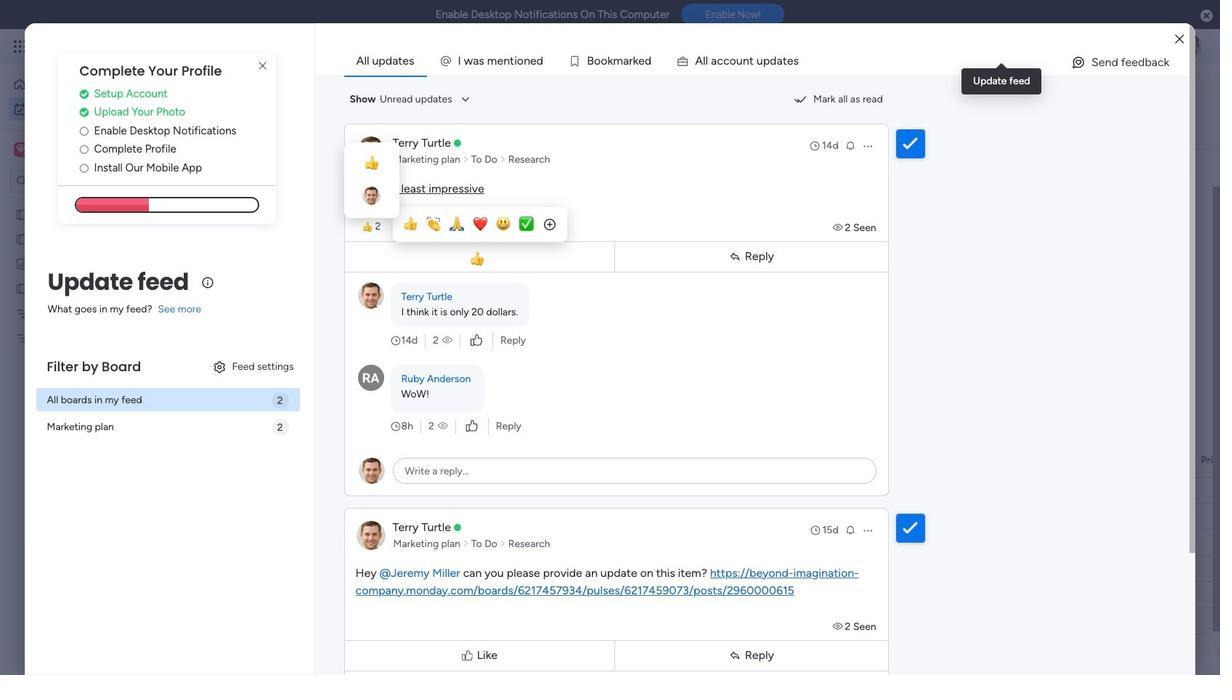 Task type: describe. For each thing, give the bounding box(es) containing it.
1 vertical spatial v2 seen image
[[438, 419, 448, 433]]

1 vertical spatial option
[[9, 97, 177, 121]]

0 horizontal spatial tab
[[214, 126, 266, 150]]

v2 like image for bottommost v2 seen icon
[[466, 418, 478, 434]]

search everything image
[[1094, 39, 1109, 54]]

2 vertical spatial option
[[0, 201, 185, 204]]

options image for reminder icon at right top
[[862, 140, 874, 152]]

Search in workspace field
[[31, 173, 121, 189]]

select product image
[[13, 39, 28, 54]]

0 vertical spatial option
[[9, 73, 177, 96]]

check circle image
[[80, 89, 89, 99]]

Filter dashboard by text search field
[[282, 156, 418, 180]]

workspace image
[[14, 142, 28, 158]]

options image for reminder image
[[862, 524, 874, 536]]

1 horizontal spatial tab
[[344, 47, 427, 76]]

terry turtle image
[[1180, 35, 1203, 58]]

slider arrow image
[[463, 537, 469, 551]]

1 v2 seen image from the top
[[833, 221, 846, 234]]

dapulse x slim image
[[254, 57, 272, 75]]

slider arrow image for reminder icon at right top
[[500, 152, 506, 167]]

dapulse close image
[[1201, 9, 1214, 23]]

slider arrow image for reminder image
[[500, 537, 506, 551]]

v2 like image for topmost v2 seen icon
[[471, 332, 483, 348]]

check circle image
[[80, 107, 89, 118]]

1 public board image from the top
[[15, 207, 29, 221]]

help image
[[1126, 39, 1141, 54]]



Task type: locate. For each thing, give the bounding box(es) containing it.
search image
[[401, 162, 413, 174]]

circle o image
[[80, 126, 89, 136], [80, 163, 89, 174]]

2 public board image from the top
[[15, 281, 29, 295]]

tab list
[[344, 47, 1191, 76]]

1 vertical spatial circle o image
[[80, 163, 89, 174]]

public board image down public dashboard 'icon' on the top of page
[[15, 281, 29, 295]]

circle o image down check circle icon
[[80, 126, 89, 136]]

option up circle o icon
[[9, 97, 177, 121]]

close image
[[1176, 34, 1185, 45]]

0 vertical spatial v2 seen image
[[443, 333, 453, 348]]

column header
[[880, 448, 967, 473]]

1 vertical spatial v2 seen image
[[833, 620, 846, 633]]

workspace selection element
[[14, 141, 121, 160]]

options image right reminder image
[[862, 524, 874, 536]]

0 vertical spatial circle o image
[[80, 126, 89, 136]]

list box
[[0, 199, 185, 546]]

see plans image
[[241, 39, 254, 55]]

public board image
[[15, 232, 29, 246]]

1 vertical spatial public board image
[[15, 281, 29, 295]]

public dashboard image
[[15, 257, 29, 270]]

0 vertical spatial v2 seen image
[[833, 221, 846, 234]]

option
[[9, 73, 177, 96], [9, 97, 177, 121], [0, 201, 185, 204]]

2 options image from the top
[[862, 524, 874, 536]]

options image
[[862, 140, 874, 152], [862, 524, 874, 536]]

circle o image
[[80, 144, 89, 155]]

workspace image
[[16, 142, 26, 158]]

public board image
[[15, 207, 29, 221], [15, 281, 29, 295]]

0 vertical spatial public board image
[[15, 207, 29, 221]]

0 vertical spatial options image
[[862, 140, 874, 152]]

1 vertical spatial v2 like image
[[466, 418, 478, 434]]

tab
[[344, 47, 427, 76], [214, 126, 266, 150]]

1 options image from the top
[[862, 140, 874, 152]]

slider arrow image
[[463, 152, 469, 167], [500, 152, 506, 167], [500, 537, 506, 551]]

v2 seen image
[[833, 221, 846, 234], [833, 620, 846, 633]]

reminder image
[[845, 524, 857, 535]]

0 vertical spatial tab
[[344, 47, 427, 76]]

give feedback image
[[1072, 55, 1086, 70]]

option down search in workspace field
[[0, 201, 185, 204]]

public board image up public board icon
[[15, 207, 29, 221]]

1 vertical spatial options image
[[862, 524, 874, 536]]

2 circle o image from the top
[[80, 163, 89, 174]]

2 v2 seen image from the top
[[833, 620, 846, 633]]

v2 seen image
[[443, 333, 453, 348], [438, 419, 448, 433]]

None search field
[[282, 156, 418, 180]]

v2 like image
[[471, 332, 483, 348], [466, 418, 478, 434]]

circle o image down circle o icon
[[80, 163, 89, 174]]

option up check circle icon
[[9, 73, 177, 96]]

reminder image
[[845, 139, 857, 151]]

1 circle o image from the top
[[80, 126, 89, 136]]

1 vertical spatial tab
[[214, 126, 266, 150]]

0 vertical spatial v2 like image
[[471, 332, 483, 348]]

options image right reminder icon at right top
[[862, 140, 874, 152]]



Task type: vqa. For each thing, say whether or not it's contained in the screenshot.
THE MARKETPLACE ARROW LEFT image
no



